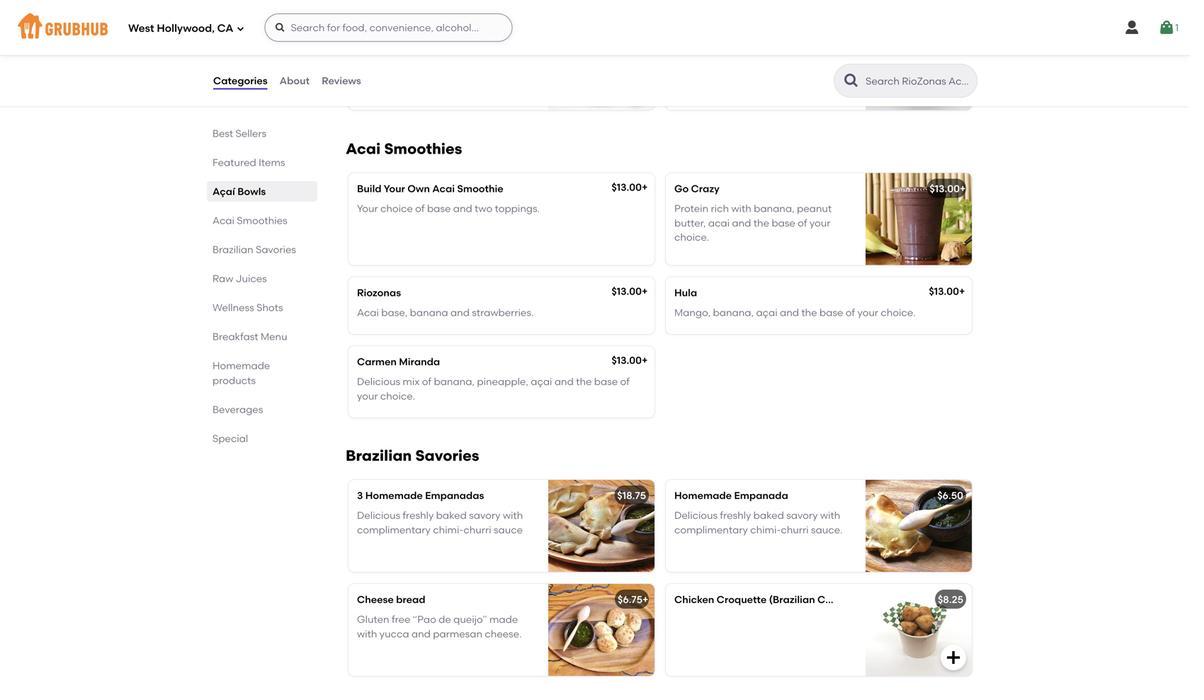 Task type: describe. For each thing, give the bounding box(es) containing it.
homemade empanada image
[[866, 480, 972, 573]]

delicious freshly baked savory with complimentary chimi-churri sauce
[[357, 510, 523, 536]]

savory for sauce
[[469, 510, 501, 522]]

svg image inside 1 button
[[1159, 19, 1176, 36]]

ca
[[217, 22, 234, 35]]

chimi- for empanada
[[751, 524, 781, 536]]

açaí
[[213, 186, 235, 198]]

delicious for delicious freshly baked savory with complimentary chimi-churri sauce
[[357, 510, 400, 522]]

chicken
[[675, 594, 715, 606]]

+ for mango, banana, açai and the base of your choice.
[[960, 285, 966, 298]]

empanada
[[735, 490, 789, 502]]

1 vertical spatial savories
[[416, 447, 479, 465]]

32 oz. acai bowl
[[357, 28, 435, 40]]

base inside delicious mix of banana, pineapple, açai and the base of your choice.
[[594, 376, 618, 388]]

baked for empanada
[[754, 510, 784, 522]]

peanut
[[797, 203, 832, 215]]

1 horizontal spatial acai smoothies
[[346, 140, 462, 158]]

sauce.
[[811, 524, 843, 536]]

raw
[[213, 273, 233, 285]]

sellers
[[236, 128, 267, 140]]

oz.
[[371, 28, 385, 40]]

special tab
[[213, 432, 312, 447]]

hollywood,
[[157, 22, 215, 35]]

your inside delicious mix of banana, pineapple, açai and the base of your choice.
[[357, 391, 378, 403]]

1 vertical spatial in
[[675, 91, 683, 103]]

choice. inside protein rich with banana, peanut butter, acai and the base of your choice.
[[675, 232, 710, 244]]

and inside delicious mix of banana, pineapple, açai and the base of your choice.
[[555, 376, 574, 388]]

rainbowl
[[675, 48, 719, 60]]

with inside gluten free "pao de queijo" made with yucca and parmesan cheese.
[[357, 629, 377, 641]]

gluten
[[357, 614, 390, 626]]

wellness shots
[[213, 302, 283, 314]]

reinforce
[[748, 76, 791, 88]]

+ for your choice of base and two toppings.
[[642, 181, 648, 193]]

which
[[724, 62, 752, 74]]

savories inside 'tab'
[[256, 244, 296, 256]]

of inside protein rich with banana, peanut butter, acai and the base of your choice.
[[798, 217, 808, 229]]

açaí bowls
[[213, 186, 266, 198]]

complimentary for delicious freshly baked savory with complimentary chimi-churri sauce
[[357, 524, 431, 536]]

acai smoothies tab
[[213, 213, 312, 228]]

categories button
[[213, 55, 268, 106]]

rainbowl is the novelty that riozonas, which has three stores in la, presents to reinforce its position in favor of diversity.
[[675, 48, 845, 103]]

bowls
[[238, 186, 266, 198]]

0 vertical spatial your
[[384, 183, 405, 195]]

$13.00 + for of
[[929, 285, 966, 298]]

with inside the delicious freshly baked savory with complimentary chimi-churri sauce
[[503, 510, 523, 522]]

carmen
[[357, 356, 397, 368]]

banana, for of
[[434, 376, 475, 388]]

reviews
[[322, 75, 361, 87]]

main navigation navigation
[[0, 0, 1191, 55]]

build
[[357, 183, 382, 195]]

diversity.
[[724, 91, 766, 103]]

1 vertical spatial your
[[858, 307, 879, 319]]

your inside protein rich with banana, peanut butter, acai and the base of your choice.
[[810, 217, 831, 229]]

position
[[807, 76, 845, 88]]

the inside protein rich with banana, peanut butter, acai and the base of your choice.
[[754, 217, 770, 229]]

cheese bread image
[[549, 585, 655, 677]]

wellness
[[213, 302, 254, 314]]

smoothies inside tab
[[237, 215, 288, 227]]

rainbowl image
[[866, 18, 972, 110]]

mango,
[[675, 307, 711, 319]]

cheese.
[[485, 629, 522, 641]]

1 horizontal spatial in
[[833, 62, 842, 74]]

rainbowl is the novelty that riozonas, which has three stores in la, presents to reinforce its position in favor of diversity. button
[[666, 18, 972, 110]]

raw juices tab
[[213, 271, 312, 286]]

homemade for homemade empanada
[[675, 490, 732, 502]]

32 oz. acai bowl image
[[549, 18, 655, 110]]

with inside delicious freshly baked savory with complimentary chimi-churri sauce.
[[821, 510, 841, 522]]

best sellers
[[213, 128, 267, 140]]

go
[[675, 183, 689, 195]]

shots
[[257, 302, 283, 314]]

sauce
[[494, 524, 523, 536]]

build your own acai smoothie
[[357, 183, 504, 195]]

best
[[213, 128, 233, 140]]

presents
[[692, 76, 734, 88]]

$8.25
[[938, 594, 964, 606]]

pure
[[357, 48, 379, 60]]

has
[[755, 62, 772, 74]]

churri for sauce.
[[781, 524, 809, 536]]

complimentary for delicious freshly baked savory with complimentary chimi-churri sauce.
[[675, 524, 748, 536]]

added.
[[487, 48, 522, 60]]

riozonas
[[357, 287, 401, 299]]

2 horizontal spatial choice.
[[881, 307, 916, 319]]

no
[[428, 48, 440, 60]]

choice. inside delicious mix of banana, pineapple, açai and the base of your choice.
[[380, 391, 415, 403]]

açaí bowls tab
[[213, 184, 312, 199]]

favor
[[686, 91, 710, 103]]

açaí
[[381, 48, 403, 60]]

acai base, banana and strawberries.
[[357, 307, 534, 319]]

delicious for delicious freshly baked savory with complimentary chimi-churri sauce.
[[675, 510, 718, 522]]

acai inside tab
[[213, 215, 235, 227]]

breakfast menu tab
[[213, 330, 312, 344]]

acai smoothies inside tab
[[213, 215, 288, 227]]

$13.00 for toppings.
[[612, 181, 642, 193]]

beverages
[[213, 404, 263, 416]]

$13.00 for and
[[612, 355, 642, 367]]

coxinha)
[[818, 594, 862, 606]]

your choice of base and two toppings.
[[357, 203, 540, 215]]

mix
[[403, 376, 420, 388]]

delicious freshly baked savory with complimentary chimi-churri sauce.
[[675, 510, 843, 536]]

1 vertical spatial svg image
[[945, 650, 962, 667]]

hula
[[675, 287, 697, 299]]

three
[[774, 62, 800, 74]]

featured items
[[213, 157, 285, 169]]

and inside gluten free "pao de queijo" made with yucca and parmesan cheese.
[[412, 629, 431, 641]]

de
[[439, 614, 451, 626]]

special
[[213, 433, 248, 445]]

savory for sauce.
[[787, 510, 818, 522]]

base,
[[381, 307, 408, 319]]

best sellers tab
[[213, 126, 312, 141]]

1 button
[[1159, 15, 1179, 40]]

raw juices
[[213, 273, 267, 285]]

$18.75
[[617, 490, 646, 502]]

bowl
[[412, 28, 435, 40]]

with left "no"
[[405, 48, 425, 60]]

west
[[128, 22, 154, 35]]

featured items tab
[[213, 155, 312, 170]]

0 horizontal spatial svg image
[[236, 24, 245, 33]]

items
[[259, 157, 285, 169]]

delicious for delicious mix of banana, pineapple, açai and the base of your choice.
[[357, 376, 400, 388]]



Task type: locate. For each thing, give the bounding box(es) containing it.
made
[[490, 614, 518, 626]]

0 horizontal spatial açai
[[531, 376, 552, 388]]

+ for acai base, banana and strawberries.
[[642, 285, 648, 298]]

savory inside the delicious freshly baked savory with complimentary chimi-churri sauce
[[469, 510, 501, 522]]

0 horizontal spatial freshly
[[403, 510, 434, 522]]

0 vertical spatial your
[[810, 217, 831, 229]]

crazy
[[691, 183, 720, 195]]

smoothies up brazilian savories 'tab'
[[237, 215, 288, 227]]

0 vertical spatial acai smoothies
[[346, 140, 462, 158]]

novelty
[[749, 48, 783, 60]]

delicious down 3
[[357, 510, 400, 522]]

3 homemade empanadas
[[357, 490, 484, 502]]

with
[[405, 48, 425, 60], [732, 203, 752, 215], [503, 510, 523, 522], [821, 510, 841, 522], [357, 629, 377, 641]]

cheese bread
[[357, 594, 426, 606]]

go crazy image
[[866, 173, 972, 265]]

brazilian savories inside 'tab'
[[213, 244, 296, 256]]

base inside protein rich with banana, peanut butter, acai and the base of your choice.
[[772, 217, 796, 229]]

and inside protein rich with banana, peanut butter, acai and the base of your choice.
[[732, 217, 752, 229]]

juices
[[236, 273, 267, 285]]

strawberries.
[[472, 307, 534, 319]]

churri for sauce
[[464, 524, 492, 536]]

own
[[408, 183, 430, 195]]

1 vertical spatial brazilian
[[346, 447, 412, 465]]

0 horizontal spatial savory
[[469, 510, 501, 522]]

in down la, on the top
[[675, 91, 683, 103]]

baked down empanadas on the bottom of page
[[436, 510, 467, 522]]

0 vertical spatial brazilian savories
[[213, 244, 296, 256]]

1 vertical spatial your
[[357, 203, 378, 215]]

1 chimi- from the left
[[433, 524, 464, 536]]

of
[[713, 91, 722, 103], [415, 203, 425, 215], [798, 217, 808, 229], [846, 307, 856, 319], [422, 376, 432, 388], [621, 376, 630, 388]]

1 horizontal spatial savory
[[787, 510, 818, 522]]

$13.00 + for toppings.
[[612, 181, 648, 193]]

Search RioZonas Acai West Hollywood search field
[[865, 74, 973, 88]]

riozonas,
[[675, 62, 722, 74]]

chimi- down empanadas on the bottom of page
[[433, 524, 464, 536]]

2 vertical spatial your
[[357, 391, 378, 403]]

0 vertical spatial svg image
[[1159, 19, 1176, 36]]

with inside protein rich with banana, peanut butter, acai and the base of your choice.
[[732, 203, 752, 215]]

0 horizontal spatial acai smoothies
[[213, 215, 288, 227]]

$13.00 + for and
[[612, 355, 648, 367]]

banana, inside protein rich with banana, peanut butter, acai and the base of your choice.
[[754, 203, 795, 215]]

toppings
[[442, 48, 485, 60]]

1 complimentary from the left
[[357, 524, 431, 536]]

homemade products
[[213, 360, 270, 387]]

2 horizontal spatial your
[[858, 307, 879, 319]]

2 complimentary from the left
[[675, 524, 748, 536]]

savories up empanadas on the bottom of page
[[416, 447, 479, 465]]

reviews button
[[321, 55, 362, 106]]

1 horizontal spatial chimi-
[[751, 524, 781, 536]]

delicious inside the delicious freshly baked savory with complimentary chimi-churri sauce
[[357, 510, 400, 522]]

its
[[793, 76, 804, 88]]

$13.00
[[612, 181, 642, 193], [930, 183, 960, 195], [612, 285, 642, 298], [929, 285, 960, 298], [612, 355, 642, 367]]

savory up sauce
[[469, 510, 501, 522]]

the inside rainbowl is the novelty that riozonas, which has three stores in la, presents to reinforce its position in favor of diversity.
[[731, 48, 747, 60]]

with down gluten
[[357, 629, 377, 641]]

empanadas
[[425, 490, 484, 502]]

3
[[357, 490, 363, 502]]

protein rich with banana, peanut butter, acai and the base of your choice.
[[675, 203, 832, 244]]

savory up sauce.
[[787, 510, 818, 522]]

+ for delicious mix of banana, pineapple, açai and the base of your choice.
[[642, 355, 648, 367]]

1 horizontal spatial savories
[[416, 447, 479, 465]]

2 horizontal spatial homemade
[[675, 490, 732, 502]]

delicious
[[357, 376, 400, 388], [357, 510, 400, 522], [675, 510, 718, 522]]

acai down riozonas
[[357, 307, 379, 319]]

yucca
[[380, 629, 409, 641]]

1 baked from the left
[[436, 510, 467, 522]]

delicious mix of banana, pineapple, açai and the base of your choice.
[[357, 376, 630, 403]]

your up choice
[[384, 183, 405, 195]]

mango, banana, açai and the base of your choice.
[[675, 307, 916, 319]]

freshly down homemade empanada
[[720, 510, 751, 522]]

0 horizontal spatial churri
[[464, 524, 492, 536]]

baked for homemade
[[436, 510, 467, 522]]

2 chimi- from the left
[[751, 524, 781, 536]]

brazilian
[[213, 244, 253, 256], [346, 447, 412, 465]]

brazilian savories tab
[[213, 242, 312, 257]]

brazilian inside 'tab'
[[213, 244, 253, 256]]

and
[[453, 203, 473, 215], [732, 217, 752, 229], [451, 307, 470, 319], [780, 307, 799, 319], [555, 376, 574, 388], [412, 629, 431, 641]]

1 freshly from the left
[[403, 510, 434, 522]]

svg image
[[1124, 19, 1141, 36], [275, 22, 286, 33], [236, 24, 245, 33]]

acai smoothies down bowls
[[213, 215, 288, 227]]

0 horizontal spatial homemade
[[213, 360, 270, 372]]

1 vertical spatial açai
[[531, 376, 552, 388]]

chicken croquette (brazilian coxinha) image
[[866, 585, 972, 677]]

featured
[[213, 157, 256, 169]]

with right rich
[[732, 203, 752, 215]]

homemade up the products
[[213, 360, 270, 372]]

1
[[1176, 22, 1179, 34]]

complimentary down 3 homemade empanadas
[[357, 524, 431, 536]]

free
[[392, 614, 411, 626]]

choice.
[[675, 232, 710, 244], [881, 307, 916, 319], [380, 391, 415, 403]]

0 horizontal spatial complimentary
[[357, 524, 431, 536]]

$6.75
[[618, 594, 643, 606]]

2 vertical spatial banana,
[[434, 376, 475, 388]]

0 horizontal spatial in
[[675, 91, 683, 103]]

la,
[[675, 76, 690, 88]]

croquette
[[717, 594, 767, 606]]

0 horizontal spatial brazilian savories
[[213, 244, 296, 256]]

1 horizontal spatial açai
[[757, 307, 778, 319]]

banana, down the miranda
[[434, 376, 475, 388]]

rich
[[711, 203, 729, 215]]

açai inside delicious mix of banana, pineapple, açai and the base of your choice.
[[531, 376, 552, 388]]

with up sauce
[[503, 510, 523, 522]]

acai smoothies
[[346, 140, 462, 158], [213, 215, 288, 227]]

0 horizontal spatial baked
[[436, 510, 467, 522]]

$13.00 for of
[[929, 285, 960, 298]]

2 baked from the left
[[754, 510, 784, 522]]

two
[[475, 203, 493, 215]]

acai
[[709, 217, 730, 229]]

savories
[[256, 244, 296, 256], [416, 447, 479, 465]]

gluten free "pao de queijo" made with yucca and parmesan cheese.
[[357, 614, 522, 641]]

baked inside the delicious freshly baked savory with complimentary chimi-churri sauce
[[436, 510, 467, 522]]

1 vertical spatial banana,
[[713, 307, 754, 319]]

the inside delicious mix of banana, pineapple, açai and the base of your choice.
[[576, 376, 592, 388]]

0 horizontal spatial brazilian
[[213, 244, 253, 256]]

1 horizontal spatial freshly
[[720, 510, 751, 522]]

1 horizontal spatial brazilian savories
[[346, 447, 479, 465]]

smoothies up own
[[384, 140, 462, 158]]

0 horizontal spatial your
[[357, 203, 378, 215]]

with up sauce.
[[821, 510, 841, 522]]

banana
[[410, 307, 448, 319]]

1 horizontal spatial svg image
[[275, 22, 286, 33]]

1 savory from the left
[[469, 510, 501, 522]]

freshly down 3 homemade empanadas
[[403, 510, 434, 522]]

0 horizontal spatial svg image
[[945, 650, 962, 667]]

acai up the your choice of base and two toppings.
[[432, 183, 455, 195]]

smoothie
[[457, 183, 504, 195]]

chimi- inside delicious freshly baked savory with complimentary chimi-churri sauce.
[[751, 524, 781, 536]]

brazilian savories up 3 homemade empanadas
[[346, 447, 479, 465]]

32
[[357, 28, 369, 40]]

acai smoothies up own
[[346, 140, 462, 158]]

homemade left empanada
[[675, 490, 732, 502]]

chimi- inside the delicious freshly baked savory with complimentary chimi-churri sauce
[[433, 524, 464, 536]]

homemade right 3
[[366, 490, 423, 502]]

1 vertical spatial brazilian savories
[[346, 447, 479, 465]]

brazilian up raw juices
[[213, 244, 253, 256]]

freshly inside the delicious freshly baked savory with complimentary chimi-churri sauce
[[403, 510, 434, 522]]

1 horizontal spatial smoothies
[[384, 140, 462, 158]]

butter,
[[675, 217, 706, 229]]

in
[[833, 62, 842, 74], [675, 91, 683, 103]]

1 vertical spatial acai smoothies
[[213, 215, 288, 227]]

1 horizontal spatial churri
[[781, 524, 809, 536]]

acai down açaí on the top of the page
[[213, 215, 235, 227]]

brazilian savories up juices
[[213, 244, 296, 256]]

about button
[[279, 55, 310, 106]]

0 vertical spatial smoothies
[[384, 140, 462, 158]]

brazilian up 3
[[346, 447, 412, 465]]

bread
[[396, 594, 426, 606]]

0 horizontal spatial smoothies
[[237, 215, 288, 227]]

carmen miranda
[[357, 356, 440, 368]]

toppings.
[[495, 203, 540, 215]]

0 vertical spatial brazilian
[[213, 244, 253, 256]]

pure açaí with no toppings added.
[[357, 48, 522, 60]]

delicious inside delicious freshly baked savory with complimentary chimi-churri sauce.
[[675, 510, 718, 522]]

freshly for homemade
[[403, 510, 434, 522]]

go crazy
[[675, 183, 720, 195]]

beverages tab
[[213, 403, 312, 417]]

1 horizontal spatial complimentary
[[675, 524, 748, 536]]

1 churri from the left
[[464, 524, 492, 536]]

1 horizontal spatial brazilian
[[346, 447, 412, 465]]

banana, left peanut
[[754, 203, 795, 215]]

homemade empanada
[[675, 490, 789, 502]]

2 savory from the left
[[787, 510, 818, 522]]

your down the build
[[357, 203, 378, 215]]

banana, inside delicious mix of banana, pineapple, açai and the base of your choice.
[[434, 376, 475, 388]]

0 vertical spatial savories
[[256, 244, 296, 256]]

your
[[384, 183, 405, 195], [357, 203, 378, 215]]

delicious down homemade empanada
[[675, 510, 718, 522]]

2 freshly from the left
[[720, 510, 751, 522]]

3 homemade empanadas image
[[549, 480, 655, 573]]

is
[[721, 48, 729, 60]]

1 horizontal spatial choice.
[[675, 232, 710, 244]]

complimentary inside delicious freshly baked savory with complimentary chimi-churri sauce.
[[675, 524, 748, 536]]

complimentary down homemade empanada
[[675, 524, 748, 536]]

churri left sauce
[[464, 524, 492, 536]]

base
[[427, 203, 451, 215], [772, 217, 796, 229], [820, 307, 844, 319], [594, 376, 618, 388]]

chimi-
[[433, 524, 464, 536], [751, 524, 781, 536]]

pineapple,
[[477, 376, 529, 388]]

brazilian savories
[[213, 244, 296, 256], [346, 447, 479, 465]]

churri inside delicious freshly baked savory with complimentary chimi-churri sauce.
[[781, 524, 809, 536]]

protein
[[675, 203, 709, 215]]

2 churri from the left
[[781, 524, 809, 536]]

choice
[[381, 203, 413, 215]]

1 horizontal spatial your
[[810, 217, 831, 229]]

search icon image
[[843, 72, 860, 89]]

in up position
[[833, 62, 842, 74]]

savory inside delicious freshly baked savory with complimentary chimi-churri sauce.
[[787, 510, 818, 522]]

svg image
[[1159, 19, 1176, 36], [945, 650, 962, 667]]

banana, for base
[[754, 203, 795, 215]]

west hollywood, ca
[[128, 22, 234, 35]]

0 horizontal spatial choice.
[[380, 391, 415, 403]]

0 vertical spatial choice.
[[675, 232, 710, 244]]

0 horizontal spatial your
[[357, 391, 378, 403]]

cheese
[[357, 594, 394, 606]]

delicious inside delicious mix of banana, pineapple, açai and the base of your choice.
[[357, 376, 400, 388]]

churri inside the delicious freshly baked savory with complimentary chimi-churri sauce
[[464, 524, 492, 536]]

1 vertical spatial smoothies
[[237, 215, 288, 227]]

savories down acai smoothies tab
[[256, 244, 296, 256]]

"pao
[[413, 614, 436, 626]]

churri left sauce.
[[781, 524, 809, 536]]

Search for food, convenience, alcohol... search field
[[265, 13, 513, 42]]

your
[[810, 217, 831, 229], [858, 307, 879, 319], [357, 391, 378, 403]]

0 vertical spatial in
[[833, 62, 842, 74]]

freshly inside delicious freshly baked savory with complimentary chimi-churri sauce.
[[720, 510, 751, 522]]

baked down empanada
[[754, 510, 784, 522]]

complimentary inside the delicious freshly baked savory with complimentary chimi-churri sauce
[[357, 524, 431, 536]]

breakfast menu
[[213, 331, 287, 343]]

categories
[[213, 75, 268, 87]]

that
[[786, 48, 806, 60]]

+
[[642, 181, 648, 193], [960, 183, 966, 195], [642, 285, 648, 298], [960, 285, 966, 298], [642, 355, 648, 367], [643, 594, 649, 606]]

acai up the build
[[346, 140, 381, 158]]

0 horizontal spatial chimi-
[[433, 524, 464, 536]]

homemade for homemade products
[[213, 360, 270, 372]]

chimi- down empanada
[[751, 524, 781, 536]]

1 horizontal spatial homemade
[[366, 490, 423, 502]]

1 vertical spatial choice.
[[881, 307, 916, 319]]

baked inside delicious freshly baked savory with complimentary chimi-churri sauce.
[[754, 510, 784, 522]]

delicious down carmen
[[357, 376, 400, 388]]

of inside rainbowl is the novelty that riozonas, which has three stores in la, presents to reinforce its position in favor of diversity.
[[713, 91, 722, 103]]

2 horizontal spatial svg image
[[1124, 19, 1141, 36]]

(brazilian
[[769, 594, 815, 606]]

0 horizontal spatial savories
[[256, 244, 296, 256]]

1 horizontal spatial your
[[384, 183, 405, 195]]

acai
[[387, 28, 410, 40], [346, 140, 381, 158], [432, 183, 455, 195], [213, 215, 235, 227], [357, 307, 379, 319]]

breakfast
[[213, 331, 258, 343]]

freshly for empanada
[[720, 510, 751, 522]]

0 vertical spatial açai
[[757, 307, 778, 319]]

wellness shots tab
[[213, 301, 312, 315]]

banana, right mango,
[[713, 307, 754, 319]]

1 horizontal spatial svg image
[[1159, 19, 1176, 36]]

0 vertical spatial banana,
[[754, 203, 795, 215]]

$6.50
[[938, 490, 964, 502]]

2 vertical spatial choice.
[[380, 391, 415, 403]]

chimi- for homemade
[[433, 524, 464, 536]]

homemade inside 'tab'
[[213, 360, 270, 372]]

1 horizontal spatial baked
[[754, 510, 784, 522]]

to
[[736, 76, 746, 88]]

acai right oz.
[[387, 28, 410, 40]]

chicken croquette (brazilian coxinha)
[[675, 594, 862, 606]]

baked
[[436, 510, 467, 522], [754, 510, 784, 522]]

homemade products tab
[[213, 359, 312, 388]]



Task type: vqa. For each thing, say whether or not it's contained in the screenshot.
second THE BAKED
yes



